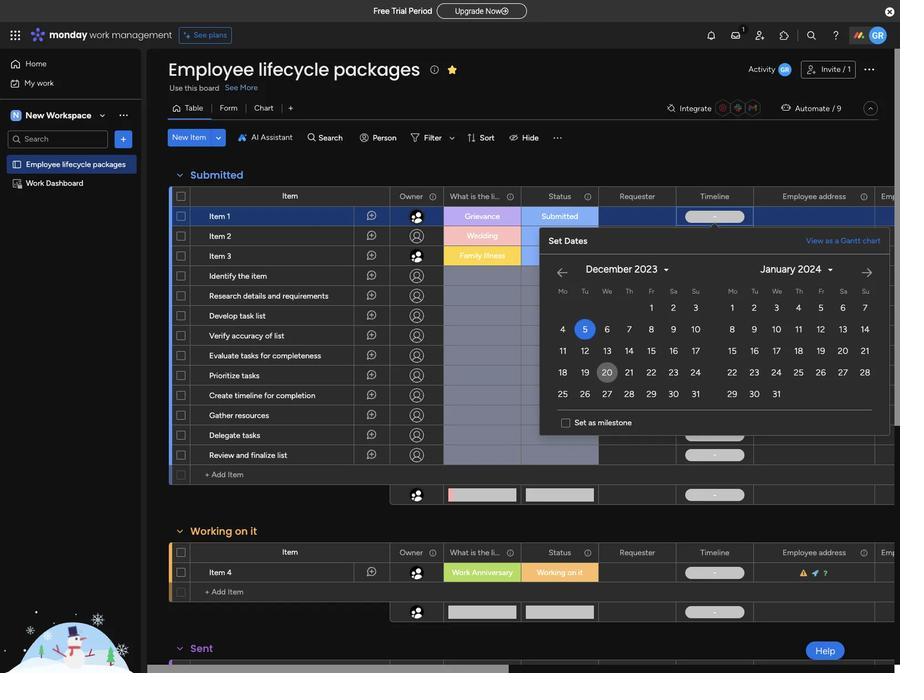 Task type: describe. For each thing, give the bounding box(es) containing it.
1 event? from the top
[[504, 192, 527, 201]]

0 horizontal spatial 13 button
[[597, 341, 618, 361]]

+ Add Item text field
[[196, 586, 385, 599]]

0 vertical spatial 6 button
[[832, 298, 854, 318]]

timeline field for working on it
[[698, 547, 732, 559]]

list for of
[[274, 332, 284, 341]]

1 vertical spatial 26 button
[[575, 384, 596, 405]]

0 vertical spatial 28 button
[[855, 363, 876, 383]]

family illness
[[460, 251, 505, 261]]

help
[[815, 646, 835, 657]]

0 horizontal spatial 6 button
[[597, 319, 618, 340]]

free
[[373, 6, 390, 16]]

1 horizontal spatial employee lifecycle packages
[[168, 57, 420, 82]]

7 for top 7 button
[[863, 303, 867, 313]]

/ for 1
[[843, 65, 846, 74]]

item 3
[[209, 252, 231, 261]]

1 10 button from the left
[[685, 319, 706, 340]]

10 for first 10 button from the right
[[772, 324, 781, 335]]

january 2024
[[760, 263, 822, 276]]

use
[[169, 84, 183, 93]]

0 horizontal spatial 20
[[602, 368, 612, 378]]

2 8 from the left
[[730, 324, 735, 335]]

2 owner field from the top
[[397, 547, 426, 559]]

31 for 2nd 31 'button' from the right
[[692, 389, 700, 400]]

menu image
[[552, 132, 563, 143]]

item 1
[[209, 212, 230, 221]]

3 for 2nd 3 button from the left
[[774, 303, 779, 313]]

free trial period
[[373, 6, 432, 16]]

resources
[[235, 411, 269, 421]]

17 for second 17 button
[[772, 346, 781, 356]]

working on it inside working on it field
[[190, 525, 257, 539]]

notifications image
[[706, 30, 717, 41]]

2 24 from the left
[[771, 368, 782, 378]]

17 for 2nd 17 button from the right
[[692, 346, 700, 356]]

1 23 button from the left
[[663, 363, 684, 383]]

2 tu from the left
[[752, 288, 758, 296]]

employee up work dashboard
[[26, 160, 60, 169]]

view
[[806, 236, 823, 246]]

0 horizontal spatial 21 button
[[619, 363, 640, 383]]

2 emplo field from the top
[[878, 547, 900, 559]]

illness
[[484, 251, 505, 261]]

2 29 from the left
[[727, 389, 737, 400]]

filter button
[[406, 129, 459, 147]]

select product image
[[10, 30, 21, 41]]

completeness
[[272, 351, 321, 361]]

0 horizontal spatial 9
[[671, 324, 676, 335]]

1 vertical spatial 4 button
[[552, 319, 573, 340]]

employee address for 1st employee address field from the top
[[783, 192, 846, 201]]

1 horizontal spatial 14 button
[[855, 319, 876, 340]]

1 vertical spatial 5 button
[[575, 319, 596, 340]]

3 for 2nd 3 button from right
[[693, 303, 698, 313]]

1 horizontal spatial lifecycle
[[258, 57, 329, 82]]

list for finalize
[[277, 451, 287, 461]]

work anniversary
[[452, 568, 513, 578]]

employee lifecycle packages inside list box
[[26, 160, 126, 169]]

1 vertical spatial 28 button
[[619, 384, 640, 405]]

board
[[199, 84, 219, 93]]

1 address from the top
[[819, 192, 846, 201]]

it inside field
[[251, 525, 257, 539]]

for for timeline
[[264, 391, 274, 401]]

1 horizontal spatial it
[[578, 568, 583, 578]]

period
[[409, 6, 432, 16]]

2 9 button from the left
[[744, 319, 765, 340]]

31 for second 31 'button'
[[772, 389, 781, 400]]

1 16 button from the left
[[663, 341, 684, 361]]

1 horizontal spatial 26 button
[[810, 363, 831, 383]]

0 vertical spatial 13 button
[[832, 319, 854, 340]]

1 24 from the left
[[691, 368, 701, 378]]

upgrade now
[[455, 7, 501, 15]]

set for set as milestone
[[575, 418, 586, 428]]

2 address from the top
[[819, 548, 846, 558]]

0 vertical spatial 18
[[794, 346, 803, 356]]

item 2
[[209, 232, 231, 241]]

prioritize tasks
[[209, 371, 260, 381]]

person
[[373, 133, 396, 143]]

workspace
[[46, 110, 91, 120]]

gather resources
[[209, 411, 269, 421]]

1 29 button from the left
[[641, 384, 662, 405]]

verify accuracy of list
[[209, 332, 284, 341]]

hide button
[[505, 129, 545, 147]]

evaluate
[[209, 351, 239, 361]]

verify
[[209, 332, 230, 341]]

0 horizontal spatial 11 button
[[552, 341, 573, 361]]

sort button
[[462, 129, 501, 147]]

1 22 button from the left
[[641, 363, 662, 383]]

7 for leftmost 7 button
[[627, 324, 632, 335]]

1 requester from the top
[[620, 192, 655, 201]]

automate
[[795, 104, 830, 113]]

show board description image
[[428, 64, 441, 75]]

0 vertical spatial the
[[478, 192, 489, 201]]

1 2 button from the left
[[663, 298, 684, 318]]

life for 2nd what is the life event? field from the bottom
[[491, 192, 502, 201]]

28 for topmost 28 button
[[860, 368, 870, 378]]

set as milestone
[[575, 418, 632, 428]]

home
[[25, 59, 47, 69]]

1 horizontal spatial 12
[[817, 324, 825, 335]]

invite members image
[[754, 30, 766, 41]]

lottie animation image
[[0, 562, 141, 674]]

2 vertical spatial 4
[[227, 568, 232, 578]]

form
[[220, 104, 238, 113]]

ai assistant
[[251, 133, 293, 142]]

0 vertical spatial and
[[268, 292, 281, 301]]

1 horizontal spatial 9
[[752, 324, 757, 335]]

activity
[[749, 65, 775, 74]]

2 horizontal spatial 2
[[752, 303, 757, 313]]

1 owner field from the top
[[397, 191, 426, 203]]

1 horizontal spatial 5 button
[[810, 298, 831, 318]]

0 horizontal spatial 27 button
[[597, 384, 618, 405]]

trial
[[392, 6, 407, 16]]

view as a gantt chart
[[806, 236, 881, 246]]

1 fr from the left
[[649, 288, 654, 296]]

my work
[[24, 78, 54, 88]]

0 horizontal spatial packages
[[93, 160, 126, 169]]

2 8 button from the left
[[722, 319, 743, 340]]

1 17 button from the left
[[685, 341, 706, 361]]

13 for the top 13 button
[[839, 324, 847, 335]]

1 vertical spatial 27
[[602, 389, 612, 400]]

1 vertical spatial 19 button
[[575, 363, 596, 383]]

30 for first 30 button from the left
[[668, 389, 679, 400]]

1 24 button from the left
[[685, 363, 706, 383]]

create
[[209, 391, 233, 401]]

set dates
[[549, 236, 587, 246]]

angle down image
[[216, 134, 221, 142]]

+ Add Item text field
[[196, 469, 385, 482]]

apps image
[[779, 30, 790, 41]]

review and finalize list
[[209, 451, 287, 461]]

identify the item
[[209, 272, 267, 281]]

see inside button
[[194, 30, 207, 40]]

as for set
[[588, 418, 596, 428]]

help button
[[806, 642, 845, 660]]

1 horizontal spatial 5
[[818, 303, 823, 313]]

work for monday
[[89, 29, 109, 42]]

my work button
[[7, 74, 119, 92]]

0 horizontal spatial 12 button
[[575, 341, 596, 361]]

6 for left 6 button
[[605, 324, 610, 335]]

develop task list
[[209, 312, 266, 321]]

2 horizontal spatial 9
[[837, 104, 841, 113]]

remove from favorites image
[[447, 64, 458, 75]]

assistant
[[261, 133, 293, 142]]

table
[[185, 104, 203, 113]]

form button
[[211, 100, 246, 117]]

question image
[[823, 570, 828, 577]]

now
[[486, 7, 501, 15]]

task
[[240, 312, 254, 321]]

6 for topmost 6 button
[[841, 303, 845, 313]]

table button
[[168, 100, 211, 117]]

dapulse rightstroke image
[[501, 7, 508, 15]]

family
[[460, 251, 482, 261]]

monday
[[49, 29, 87, 42]]

list box containing employee lifecycle packages
[[0, 153, 141, 342]]

1 horizontal spatial 20 button
[[832, 341, 854, 361]]

requirements
[[283, 292, 329, 301]]

0 horizontal spatial and
[[236, 451, 249, 461]]

/ for 9
[[832, 104, 835, 113]]

december
[[586, 263, 632, 276]]

1 vertical spatial working
[[537, 568, 566, 578]]

1 horizontal spatial 11 button
[[788, 319, 809, 340]]

invite / 1 button
[[801, 61, 856, 79]]

v2 search image
[[308, 132, 316, 144]]

timeline element
[[697, 664, 733, 674]]

caret down image for january 2024
[[828, 266, 833, 274]]

completion
[[276, 391, 315, 401]]

work for my
[[37, 78, 54, 88]]

1 horizontal spatial 20
[[838, 346, 848, 356]]

submitted inside field
[[190, 168, 243, 182]]

n
[[13, 110, 19, 120]]

1 employee address field from the top
[[780, 191, 849, 203]]

employee address for 1st employee address field from the bottom
[[783, 548, 846, 558]]

0 vertical spatial list
[[256, 312, 266, 321]]

person button
[[355, 129, 403, 147]]

invite / 1
[[821, 65, 851, 74]]

january
[[760, 263, 795, 276]]

work for work dashboard
[[26, 179, 44, 188]]

create timeline for completion
[[209, 391, 315, 401]]

2 vertical spatial the
[[478, 548, 489, 558]]

employee for 1st employee address field from the top
[[783, 192, 817, 201]]

0 horizontal spatial 3
[[227, 252, 231, 261]]

ai
[[251, 133, 259, 142]]

16 for second 16 button from right
[[669, 346, 678, 356]]

1 3 button from the left
[[685, 298, 706, 318]]

new item
[[172, 133, 206, 142]]

integrate
[[680, 104, 712, 113]]

1 emplo field from the top
[[878, 191, 900, 203]]

home button
[[7, 55, 119, 73]]

0 vertical spatial 14
[[861, 324, 870, 335]]

see inside use this board see more
[[225, 83, 238, 92]]

21 for the topmost 21 button
[[861, 346, 869, 356]]

25 for 25 button to the top
[[794, 368, 804, 378]]

gather
[[209, 411, 233, 421]]

status element
[[545, 664, 574, 674]]

0 vertical spatial packages
[[333, 57, 420, 82]]

2 sa from the left
[[840, 288, 847, 296]]

1 horizontal spatial 2
[[671, 303, 676, 313]]

accuracy
[[232, 332, 263, 341]]

1 23 from the left
[[669, 368, 678, 378]]

2 23 button from the left
[[744, 363, 765, 383]]

0 horizontal spatial 14
[[625, 346, 634, 356]]

identify
[[209, 272, 236, 281]]

0 horizontal spatial 25 button
[[552, 384, 573, 405]]

timeline for submitted
[[700, 192, 729, 201]]

see plans
[[194, 30, 227, 40]]

use this board see more
[[169, 83, 258, 93]]

sort
[[480, 133, 495, 143]]

what is the life event? for 2nd what is the life event? field from the bottom
[[450, 192, 527, 201]]

1 vertical spatial 18 button
[[552, 363, 573, 383]]

filter
[[424, 133, 442, 143]]

december 2023
[[586, 263, 657, 276]]

workspace image
[[11, 109, 22, 121]]

4 for the topmost 4 button
[[796, 303, 801, 313]]

chart
[[254, 104, 274, 113]]

1 vertical spatial lifecycle
[[62, 160, 91, 169]]

0 horizontal spatial 5
[[583, 324, 588, 335]]

0 vertical spatial 27 button
[[832, 363, 854, 383]]

more
[[240, 83, 258, 92]]

as for view
[[825, 236, 833, 246]]

2 15 button from the left
[[722, 341, 743, 361]]

0 horizontal spatial 12
[[581, 346, 589, 356]]

a
[[835, 236, 839, 246]]

2 is from the top
[[471, 548, 476, 558]]

develop
[[209, 312, 238, 321]]

2 th from the left
[[796, 288, 803, 296]]

1 status field from the top
[[546, 191, 574, 203]]

21 for left 21 button
[[625, 368, 634, 378]]

plans
[[209, 30, 227, 40]]

2 30 button from the left
[[744, 384, 765, 405]]

1 vertical spatial 14 button
[[619, 341, 640, 361]]

0 vertical spatial 7 button
[[855, 298, 876, 318]]

1 owner from the top
[[400, 192, 423, 201]]

life for second what is the life event? field
[[491, 548, 502, 558]]

2 3 button from the left
[[766, 298, 787, 318]]

2 employee address field from the top
[[780, 547, 849, 559]]

automate / 9
[[795, 104, 841, 113]]

0 horizontal spatial 2
[[227, 232, 231, 241]]

prioritize
[[209, 371, 240, 381]]

what is the life event? for second what is the life event? field
[[450, 548, 527, 558]]

add view image
[[288, 104, 293, 113]]

tasks for delegate
[[242, 431, 260, 441]]

0 vertical spatial 4 button
[[788, 298, 809, 318]]

tasks for prioritize
[[242, 371, 260, 381]]

1 vertical spatial the
[[238, 272, 249, 281]]

0 vertical spatial 27
[[838, 368, 848, 378]]

1 inside button
[[848, 65, 851, 74]]

0 horizontal spatial 7 button
[[619, 319, 640, 340]]

greg robinson image
[[869, 27, 887, 44]]

0 vertical spatial 25 button
[[788, 363, 809, 383]]

research details and requirements
[[209, 292, 329, 301]]

of
[[265, 332, 272, 341]]

2 what is the life event? field from the top
[[447, 547, 527, 559]]

0 horizontal spatial 26
[[580, 389, 590, 400]]

Working on it field
[[188, 525, 260, 539]]

30 for second 30 button
[[749, 389, 760, 400]]

1 is from the top
[[471, 192, 476, 201]]

upgrade now link
[[437, 3, 527, 19]]

0 vertical spatial 18 button
[[788, 341, 809, 361]]

invite
[[821, 65, 841, 74]]

item
[[251, 272, 267, 281]]



Task type: locate. For each thing, give the bounding box(es) containing it.
1 th from the left
[[626, 288, 633, 296]]

and right details
[[268, 292, 281, 301]]

None field
[[447, 664, 503, 674], [617, 664, 658, 674], [780, 664, 849, 674], [878, 664, 900, 674], [447, 664, 503, 674], [617, 664, 658, 674], [780, 664, 849, 674], [878, 664, 900, 674]]

0 vertical spatial 20 button
[[832, 341, 854, 361]]

1 horizontal spatial 3
[[693, 303, 698, 313]]

10 button
[[685, 319, 706, 340], [766, 319, 787, 340]]

2 24 button from the left
[[766, 363, 787, 383]]

the up grievance
[[478, 192, 489, 201]]

1 vertical spatial 21 button
[[619, 363, 640, 383]]

1 vertical spatial status
[[549, 548, 571, 558]]

finalize
[[251, 451, 275, 461]]

11 for left the 11 button
[[559, 346, 567, 356]]

1 horizontal spatial caret down image
[[828, 266, 833, 274]]

/ right automate
[[832, 104, 835, 113]]

1 requester field from the top
[[617, 191, 658, 203]]

anniversary
[[472, 568, 513, 578]]

emplo for 1st emplo field from the bottom of the page
[[881, 548, 900, 558]]

mo
[[558, 288, 568, 296], [728, 288, 738, 296]]

new for new workspace
[[25, 110, 44, 120]]

28 for the bottommost 28 button
[[624, 389, 635, 400]]

on
[[235, 525, 248, 539], [567, 568, 576, 578]]

1 horizontal spatial 21
[[861, 346, 869, 356]]

2 su from the left
[[862, 288, 870, 296]]

1 horizontal spatial 26
[[816, 368, 826, 378]]

we down january
[[772, 288, 782, 296]]

4 button
[[788, 298, 809, 318], [552, 319, 573, 340]]

2 31 button from the left
[[766, 384, 787, 405]]

1 vertical spatial work
[[37, 78, 54, 88]]

2 status field from the top
[[546, 547, 574, 559]]

and
[[268, 292, 281, 301], [236, 451, 249, 461]]

24 button
[[685, 363, 706, 383], [766, 363, 787, 383]]

tasks down resources
[[242, 431, 260, 441]]

8 button
[[641, 319, 662, 340], [722, 319, 743, 340]]

0 vertical spatial employee lifecycle packages
[[168, 57, 420, 82]]

0 horizontal spatial 10
[[691, 324, 700, 335]]

6
[[841, 303, 845, 313], [605, 324, 610, 335]]

workspace options image
[[118, 110, 129, 121]]

0 vertical spatial 25
[[794, 368, 804, 378]]

0 vertical spatial it
[[251, 525, 257, 539]]

5
[[818, 303, 823, 313], [583, 324, 588, 335]]

for for tasks
[[260, 351, 270, 361]]

2 30 from the left
[[749, 389, 760, 400]]

1 15 from the left
[[647, 346, 656, 356]]

1 30 from the left
[[668, 389, 679, 400]]

1 9 button from the left
[[663, 319, 684, 340]]

2 timeline field from the top
[[698, 547, 732, 559]]

review
[[209, 451, 234, 461]]

1 vertical spatial requester
[[620, 548, 655, 558]]

19
[[817, 346, 825, 356], [581, 368, 589, 378]]

lifecycle up dashboard
[[62, 160, 91, 169]]

1 horizontal spatial sa
[[840, 288, 847, 296]]

details
[[243, 292, 266, 301]]

1 horizontal spatial 28 button
[[855, 363, 876, 383]]

lottie animation element
[[0, 562, 141, 674]]

rocket image
[[812, 570, 820, 577]]

2 17 button from the left
[[766, 341, 787, 361]]

1 sa from the left
[[670, 288, 677, 296]]

new item button
[[168, 129, 211, 147]]

help image
[[830, 30, 841, 41]]

0 horizontal spatial 31
[[692, 389, 700, 400]]

warning image
[[800, 570, 808, 577]]

0 horizontal spatial 4 button
[[552, 319, 573, 340]]

emplo for 1st emplo field from the top of the page
[[881, 192, 900, 201]]

2 employee address from the top
[[783, 548, 846, 558]]

2023
[[634, 263, 657, 276]]

milestone
[[598, 418, 632, 428]]

0 horizontal spatial on
[[235, 525, 248, 539]]

work right private dashboard icon
[[26, 179, 44, 188]]

1 what is the life event? from the top
[[450, 192, 527, 201]]

see left more
[[225, 83, 238, 92]]

region containing december 2023
[[540, 250, 900, 419]]

1 timeline from the top
[[700, 192, 729, 201]]

0 horizontal spatial /
[[832, 104, 835, 113]]

1 status from the top
[[549, 192, 571, 201]]

2 16 button from the left
[[744, 341, 765, 361]]

new
[[25, 110, 44, 120], [172, 133, 188, 142]]

1 vertical spatial packages
[[93, 160, 126, 169]]

1 vertical spatial 12
[[581, 346, 589, 356]]

0 vertical spatial what is the life event?
[[450, 192, 527, 201]]

employee for 1st employee address field from the bottom
[[783, 548, 817, 558]]

31 button
[[685, 384, 706, 405], [766, 384, 787, 405]]

29 button
[[641, 384, 662, 405], [722, 384, 743, 405]]

25 for the leftmost 25 button
[[558, 389, 568, 400]]

address up question image
[[819, 548, 846, 558]]

1 mo from the left
[[558, 288, 568, 296]]

0 horizontal spatial 30 button
[[663, 384, 684, 405]]

1 horizontal spatial on
[[567, 568, 576, 578]]

2 1 button from the left
[[722, 298, 743, 318]]

1 horizontal spatial work
[[89, 29, 109, 42]]

0 horizontal spatial su
[[692, 288, 700, 296]]

what up work anniversary
[[450, 548, 469, 558]]

work inside button
[[37, 78, 54, 88]]

lifecycle
[[258, 57, 329, 82], [62, 160, 91, 169]]

what up grievance
[[450, 192, 469, 201]]

work right monday
[[89, 29, 109, 42]]

1 15 button from the left
[[641, 341, 662, 361]]

set left dates
[[549, 236, 562, 246]]

1 8 from the left
[[649, 324, 654, 335]]

search everything image
[[806, 30, 817, 41]]

submitted
[[190, 168, 243, 182], [542, 212, 578, 221], [542, 231, 578, 241], [542, 251, 578, 261]]

column information image for what is the life event?
[[506, 549, 515, 558]]

0 vertical spatial 12 button
[[810, 319, 831, 340]]

my
[[24, 78, 35, 88]]

0 vertical spatial owner
[[400, 192, 423, 201]]

/
[[843, 65, 846, 74], [832, 104, 835, 113]]

1 horizontal spatial 21 button
[[855, 341, 876, 361]]

work for work anniversary
[[452, 568, 470, 578]]

2 emplo from the top
[[881, 548, 900, 558]]

2 fr from the left
[[819, 288, 824, 296]]

see left plans
[[194, 30, 207, 40]]

work left anniversary
[[452, 568, 470, 578]]

0 vertical spatial life
[[491, 192, 502, 201]]

1 vertical spatial it
[[578, 568, 583, 578]]

and left finalize
[[236, 451, 249, 461]]

1 vertical spatial what is the life event? field
[[447, 547, 527, 559]]

upgrade
[[455, 7, 484, 15]]

16
[[669, 346, 678, 356], [750, 346, 759, 356]]

2 mo from the left
[[728, 288, 738, 296]]

sent
[[190, 642, 213, 656]]

address up a
[[819, 192, 846, 201]]

1 vertical spatial 21
[[625, 368, 634, 378]]

Status field
[[546, 191, 574, 203], [546, 547, 574, 559]]

1
[[848, 65, 851, 74], [227, 212, 230, 221], [650, 303, 653, 313], [730, 303, 734, 313]]

0 horizontal spatial employee lifecycle packages
[[26, 160, 126, 169]]

caret down image right the 2023
[[664, 266, 668, 274]]

2 29 button from the left
[[722, 384, 743, 405]]

event?
[[504, 192, 527, 201], [504, 548, 527, 558]]

activity button
[[744, 61, 796, 79]]

2 2 button from the left
[[744, 298, 765, 318]]

19 for right 19 button
[[817, 346, 825, 356]]

1 caret down image from the left
[[664, 266, 668, 274]]

lifecycle up add view icon on the top left
[[258, 57, 329, 82]]

life up grievance
[[491, 192, 502, 201]]

Search in workspace field
[[23, 133, 92, 146]]

Emplo field
[[878, 191, 900, 203], [878, 547, 900, 559]]

15 for second 15 button from the right
[[647, 346, 656, 356]]

2 what is the life event? from the top
[[450, 548, 527, 558]]

/ inside button
[[843, 65, 846, 74]]

fr down the 2023
[[649, 288, 654, 296]]

Employee address field
[[780, 191, 849, 203], [780, 547, 849, 559]]

2 22 from the left
[[727, 368, 737, 378]]

2 15 from the left
[[728, 346, 737, 356]]

working inside field
[[190, 525, 232, 539]]

/ right invite
[[843, 65, 846, 74]]

2 caret down image from the left
[[828, 266, 833, 274]]

see more link
[[224, 82, 259, 94]]

employee lifecycle packages
[[168, 57, 420, 82], [26, 160, 126, 169]]

0 horizontal spatial 6
[[605, 324, 610, 335]]

1 29 from the left
[[647, 389, 656, 400]]

1 vertical spatial 7 button
[[619, 319, 640, 340]]

Employee lifecycle packages field
[[166, 57, 423, 82]]

list right finalize
[[277, 451, 287, 461]]

0 horizontal spatial working on it
[[190, 525, 257, 539]]

1 vertical spatial see
[[225, 83, 238, 92]]

1 10 from the left
[[691, 324, 700, 335]]

fr down the 2024
[[819, 288, 824, 296]]

emplo
[[881, 192, 900, 201], [881, 548, 900, 558]]

1 emplo from the top
[[881, 192, 900, 201]]

23
[[669, 368, 678, 378], [750, 368, 759, 378]]

12 button
[[810, 319, 831, 340], [575, 341, 596, 361]]

dapulse close image
[[885, 7, 894, 18]]

2 button
[[663, 298, 684, 318], [744, 298, 765, 318]]

2 horizontal spatial 4
[[796, 303, 801, 313]]

inbox image
[[730, 30, 741, 41]]

2 status from the top
[[549, 548, 571, 558]]

collapse board header image
[[866, 104, 875, 113]]

employee up view
[[783, 192, 817, 201]]

0 vertical spatial 28
[[860, 368, 870, 378]]

employee address up the rocket image
[[783, 548, 846, 558]]

0 vertical spatial emplo
[[881, 192, 900, 201]]

1 8 button from the left
[[641, 319, 662, 340]]

employee for the 'employee lifecycle packages' field
[[168, 57, 254, 82]]

1 we from the left
[[602, 288, 612, 296]]

1 vertical spatial requester field
[[617, 547, 658, 559]]

2 event? from the top
[[504, 548, 527, 558]]

caret down image for december 2023
[[664, 266, 668, 274]]

2 22 button from the left
[[722, 363, 743, 383]]

20 button
[[832, 341, 854, 361], [597, 363, 618, 383]]

10
[[691, 324, 700, 335], [772, 324, 781, 335]]

private dashboard image
[[12, 178, 22, 188]]

Requester field
[[617, 191, 658, 203], [617, 547, 658, 559]]

2 vertical spatial list
[[277, 451, 287, 461]]

Sent field
[[188, 642, 216, 656]]

item inside 'new item' button
[[190, 133, 206, 142]]

employee address field up view
[[780, 191, 849, 203]]

new workspace
[[25, 110, 91, 120]]

new inside workspace selection element
[[25, 110, 44, 120]]

What is the life event? field
[[447, 191, 527, 203], [447, 547, 527, 559]]

11
[[795, 324, 802, 335], [559, 346, 567, 356]]

work right my at top
[[37, 78, 54, 88]]

1 image
[[738, 23, 748, 35]]

0 horizontal spatial 23
[[669, 368, 678, 378]]

tasks up timeline
[[242, 371, 260, 381]]

as left milestone
[[588, 418, 596, 428]]

1 vertical spatial on
[[567, 568, 576, 578]]

0 horizontal spatial 20 button
[[597, 363, 618, 383]]

list right task
[[256, 312, 266, 321]]

0 horizontal spatial 29 button
[[641, 384, 662, 405]]

20
[[838, 346, 848, 356], [602, 368, 612, 378]]

11 for the rightmost the 11 button
[[795, 324, 802, 335]]

3
[[227, 252, 231, 261], [693, 303, 698, 313], [774, 303, 779, 313]]

1 horizontal spatial 1 button
[[722, 298, 743, 318]]

2024
[[798, 263, 822, 276]]

13
[[839, 324, 847, 335], [603, 346, 611, 356]]

1 su from the left
[[692, 288, 700, 296]]

1 vertical spatial owner field
[[397, 547, 426, 559]]

1 16 from the left
[[669, 346, 678, 356]]

evaluate tasks for completeness
[[209, 351, 321, 361]]

what is the life event? field up grievance
[[447, 191, 527, 203]]

1 horizontal spatial working on it
[[537, 568, 583, 578]]

1 vertical spatial employee address
[[783, 548, 846, 558]]

Search field
[[316, 130, 349, 146]]

0 horizontal spatial 23 button
[[663, 363, 684, 383]]

th down january 2024
[[796, 288, 803, 296]]

1 employee address from the top
[[783, 192, 846, 201]]

0 vertical spatial employee address
[[783, 192, 846, 201]]

tasks down accuracy
[[241, 351, 259, 361]]

set left milestone
[[575, 418, 586, 428]]

the up work anniversary
[[478, 548, 489, 558]]

what is the life event? up anniversary
[[450, 548, 527, 558]]

1 horizontal spatial 14
[[861, 324, 870, 335]]

1 timeline field from the top
[[698, 191, 732, 203]]

list box
[[0, 153, 141, 342]]

26 button
[[810, 363, 831, 383], [575, 384, 596, 405]]

1 31 button from the left
[[685, 384, 706, 405]]

1 vertical spatial 18
[[558, 368, 567, 378]]

set for set dates
[[549, 236, 562, 246]]

0 vertical spatial employee address field
[[780, 191, 849, 203]]

employee
[[168, 57, 254, 82], [26, 160, 60, 169], [783, 192, 817, 201], [783, 548, 817, 558]]

2 31 from the left
[[772, 389, 781, 400]]

7
[[863, 303, 867, 313], [627, 324, 632, 335]]

th down december 2023
[[626, 288, 633, 296]]

tasks
[[241, 351, 259, 361], [242, 371, 260, 381], [242, 431, 260, 441]]

19 for 19 button to the bottom
[[581, 368, 589, 378]]

11 button
[[788, 319, 809, 340], [552, 341, 573, 361]]

timeline for working on it
[[700, 548, 729, 558]]

delegate
[[209, 431, 240, 441]]

9 button
[[663, 319, 684, 340], [744, 319, 765, 340]]

caret down image
[[664, 266, 668, 274], [828, 266, 833, 274]]

status
[[549, 192, 571, 201], [549, 548, 571, 558]]

employee lifecycle packages up add view icon on the top left
[[168, 57, 420, 82]]

workspace selection element
[[11, 109, 93, 122]]

29
[[647, 389, 656, 400], [727, 389, 737, 400]]

0 vertical spatial 21 button
[[855, 341, 876, 361]]

1 horizontal spatial 30
[[749, 389, 760, 400]]

2 requester from the top
[[620, 548, 655, 558]]

employee address up view
[[783, 192, 846, 201]]

as
[[825, 236, 833, 246], [588, 418, 596, 428]]

1 what is the life event? field from the top
[[447, 191, 527, 203]]

1 22 from the left
[[647, 368, 656, 378]]

employee up use this board see more
[[168, 57, 254, 82]]

1 what from the top
[[450, 192, 469, 201]]

caret down image right the 2024
[[828, 266, 833, 274]]

0 vertical spatial 11 button
[[788, 319, 809, 340]]

su
[[692, 288, 700, 296], [862, 288, 870, 296]]

new down table button
[[172, 133, 188, 142]]

grievance
[[465, 212, 500, 221]]

employee up warning icon
[[783, 548, 817, 558]]

employee lifecycle packages up dashboard
[[26, 160, 126, 169]]

10 for 2nd 10 button from right
[[691, 324, 700, 335]]

13 button
[[832, 319, 854, 340], [597, 341, 618, 361]]

is up work anniversary
[[471, 548, 476, 558]]

1 vertical spatial status field
[[546, 547, 574, 559]]

1 horizontal spatial 19 button
[[810, 341, 831, 361]]

as left a
[[825, 236, 833, 246]]

options image
[[583, 544, 591, 563], [428, 661, 436, 674], [505, 661, 513, 674], [660, 661, 668, 674], [859, 661, 867, 674]]

1 life from the top
[[491, 192, 502, 201]]

2 requester field from the top
[[617, 547, 658, 559]]

the left item
[[238, 272, 249, 281]]

0 horizontal spatial sa
[[670, 288, 677, 296]]

8
[[649, 324, 654, 335], [730, 324, 735, 335]]

owner
[[400, 192, 423, 201], [400, 548, 423, 558]]

2 what from the top
[[450, 548, 469, 558]]

what is the life event? up grievance
[[450, 192, 527, 201]]

21 button
[[855, 341, 876, 361], [619, 363, 640, 383]]

on inside field
[[235, 525, 248, 539]]

1 horizontal spatial 28
[[860, 368, 870, 378]]

new inside 'new item' button
[[172, 133, 188, 142]]

0 vertical spatial as
[[825, 236, 833, 246]]

new for new item
[[172, 133, 188, 142]]

1 horizontal spatial 24
[[771, 368, 782, 378]]

12
[[817, 324, 825, 335], [581, 346, 589, 356]]

1 vertical spatial column information image
[[506, 549, 515, 558]]

packages
[[333, 57, 420, 82], [93, 160, 126, 169]]

requester
[[620, 192, 655, 201], [620, 548, 655, 558]]

1 horizontal spatial 15
[[728, 346, 737, 356]]

1 30 button from the left
[[663, 384, 684, 405]]

1 vertical spatial set
[[575, 418, 586, 428]]

1 horizontal spatial th
[[796, 288, 803, 296]]

dapulse integrations image
[[667, 104, 675, 113]]

2 10 button from the left
[[766, 319, 787, 340]]

1 horizontal spatial 7 button
[[855, 298, 876, 318]]

hide
[[522, 133, 539, 143]]

working
[[190, 525, 232, 539], [537, 568, 566, 578]]

1 horizontal spatial see
[[225, 83, 238, 92]]

1 horizontal spatial 23
[[750, 368, 759, 378]]

timeline
[[700, 192, 729, 201], [700, 548, 729, 558]]

2 23 from the left
[[750, 368, 759, 378]]

13 for leftmost 13 button
[[603, 346, 611, 356]]

15
[[647, 346, 656, 356], [728, 346, 737, 356]]

2 owner from the top
[[400, 548, 423, 558]]

column information image
[[506, 192, 515, 201], [583, 192, 592, 201], [860, 192, 868, 201], [428, 549, 437, 558], [583, 549, 592, 558], [860, 549, 868, 558]]

Owner field
[[397, 191, 426, 203], [397, 547, 426, 559]]

autopilot image
[[781, 101, 791, 115]]

21
[[861, 346, 869, 356], [625, 368, 634, 378]]

0 horizontal spatial 28
[[624, 389, 635, 400]]

Submitted field
[[188, 168, 246, 183]]

1 tu from the left
[[582, 288, 589, 296]]

we down "december"
[[602, 288, 612, 296]]

for down of at left
[[260, 351, 270, 361]]

1 vertical spatial working on it
[[537, 568, 583, 578]]

delegate tasks
[[209, 431, 260, 441]]

1 1 button from the left
[[641, 298, 662, 318]]

list right of at left
[[274, 332, 284, 341]]

region
[[540, 250, 900, 419]]

16 for 2nd 16 button from the left
[[750, 346, 759, 356]]

2 horizontal spatial 3
[[774, 303, 779, 313]]

timeline field for submitted
[[698, 191, 732, 203]]

is up grievance
[[471, 192, 476, 201]]

15 for 2nd 15 button from left
[[728, 346, 737, 356]]

1 horizontal spatial 13
[[839, 324, 847, 335]]

life up anniversary
[[491, 548, 502, 558]]

1 horizontal spatial 23 button
[[744, 363, 765, 383]]

tasks for evaluate
[[241, 351, 259, 361]]

1 vertical spatial emplo
[[881, 548, 900, 558]]

column information image for owner
[[428, 192, 437, 201]]

wedding
[[467, 231, 498, 241]]

options image
[[862, 62, 876, 76], [118, 134, 129, 145], [428, 187, 436, 206], [505, 187, 513, 206], [583, 187, 591, 206], [859, 187, 867, 206], [428, 544, 436, 563], [505, 544, 513, 563], [859, 544, 867, 563], [583, 661, 591, 674], [738, 661, 746, 674]]

1 vertical spatial 7
[[627, 324, 632, 335]]

public board image
[[12, 159, 22, 170]]

1 vertical spatial 11
[[559, 346, 567, 356]]

for right timeline
[[264, 391, 274, 401]]

Timeline field
[[698, 191, 732, 203], [698, 547, 732, 559]]

ai logo image
[[238, 133, 247, 142]]

4 for bottom 4 button
[[560, 324, 566, 335]]

what is the life event? field up work anniversary
[[447, 547, 527, 559]]

owner element
[[396, 664, 426, 674]]

28 button
[[855, 363, 876, 383], [619, 384, 640, 405]]

1 31 from the left
[[692, 389, 700, 400]]

0 vertical spatial what is the life event? field
[[447, 191, 527, 203]]

0 horizontal spatial working
[[190, 525, 232, 539]]

for
[[260, 351, 270, 361], [264, 391, 274, 401]]

column information image
[[428, 192, 437, 201], [506, 549, 515, 558]]

0 vertical spatial 13
[[839, 324, 847, 335]]

employee address field up the rocket image
[[780, 547, 849, 559]]

arrow down image
[[446, 131, 459, 144]]

0 horizontal spatial we
[[602, 288, 612, 296]]

2 16 from the left
[[750, 346, 759, 356]]

option
[[0, 154, 141, 157]]

0 vertical spatial /
[[843, 65, 846, 74]]

monday work management
[[49, 29, 172, 42]]

0 horizontal spatial mo
[[558, 288, 568, 296]]

2 timeline from the top
[[700, 548, 729, 558]]

2 life from the top
[[491, 548, 502, 558]]

22 button
[[641, 363, 662, 383], [722, 363, 743, 383]]

1 vertical spatial 20 button
[[597, 363, 618, 383]]

chart
[[863, 236, 881, 246]]

new right n
[[25, 110, 44, 120]]

2 10 from the left
[[772, 324, 781, 335]]

address
[[819, 192, 846, 201], [819, 548, 846, 558]]

2 we from the left
[[772, 288, 782, 296]]

1 horizontal spatial 27 button
[[832, 363, 854, 383]]

what
[[450, 192, 469, 201], [450, 548, 469, 558]]



Task type: vqa. For each thing, say whether or not it's contained in the screenshot.


